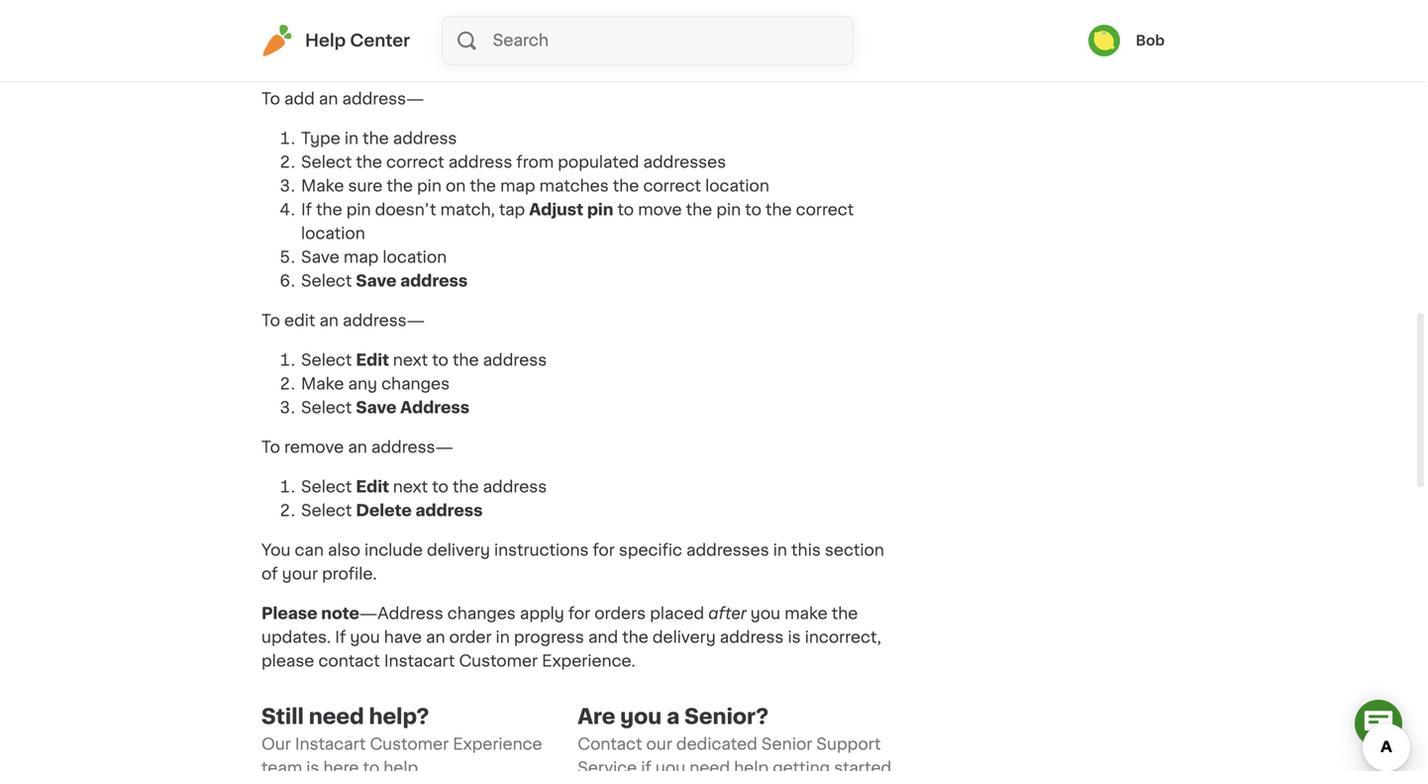 Task type: vqa. For each thing, say whether or not it's contained in the screenshot.
the leftmost "Specialty"
no



Task type: describe. For each thing, give the bounding box(es) containing it.
map inside type in the address select the correct address from populated addresses make sure the pin on the map matches the correct location
[[500, 178, 535, 194]]

any
[[348, 377, 377, 392]]

instacart inside you make the updates. if you have an order in progress and the delivery address is incorrect, please contact instacart customer experience.
[[384, 654, 455, 670]]

to inside "still need help? our instacart customer experience team is here to help."
[[363, 761, 380, 772]]

have
[[384, 630, 422, 646]]

an for add
[[319, 91, 338, 107]]

help center link
[[262, 25, 410, 56]]

[your
[[557, 4, 602, 20]]

next for changes
[[393, 353, 428, 369]]

1 vertical spatial save
[[356, 274, 397, 289]]

1 horizontal spatial correct
[[643, 178, 701, 194]]

experience
[[453, 737, 542, 753]]

make
[[785, 606, 828, 622]]

0 horizontal spatial if
[[301, 202, 312, 218]]

customer inside "still need help? our instacart customer experience team is here to help."
[[370, 737, 449, 753]]

an for remove
[[348, 440, 367, 456]]

service
[[578, 761, 637, 772]]

can
[[295, 543, 324, 559]]

5 select from the top
[[301, 400, 352, 416]]

after
[[709, 606, 747, 622]]

contact
[[318, 654, 380, 670]]

for inside the you can also include delivery instructions for specific addresses in this section of your profile.
[[593, 543, 615, 559]]

in inside you make the updates. if you have an order in progress and the delivery address is incorrect, please contact instacart customer experience.
[[496, 630, 510, 646]]

this
[[792, 543, 821, 559]]

save map location select save address
[[301, 250, 468, 289]]

if the pin doesn't match, tap adjust pin
[[301, 202, 614, 218]]

add
[[284, 91, 315, 107]]

on inside type in the address select the correct address from populated addresses make sure the pin on the map matches the correct location
[[446, 178, 466, 194]]

correct for address
[[386, 155, 444, 171]]

addresses
[[356, 52, 445, 68]]

Search search field
[[491, 17, 853, 64]]

select edit next to the address make any changes select save address
[[301, 353, 547, 416]]

please note —address changes apply for orders placed after
[[262, 606, 747, 622]]

help?
[[369, 707, 429, 728]]

addresses inside type in the address select the correct address from populated addresses make sure the pin on the map matches the correct location
[[643, 155, 726, 171]]

populated
[[558, 155, 639, 171]]

pin down sure
[[346, 202, 371, 218]]

are you a senior? contact our dedicated senior support service if you need help getting starte
[[578, 707, 892, 772]]

correct for pin
[[796, 202, 854, 218]]

a
[[667, 707, 680, 728]]

note
[[321, 606, 360, 622]]

pin down 'matches'
[[587, 202, 614, 218]]

profile.
[[322, 567, 377, 583]]

delete
[[356, 503, 412, 519]]

also
[[328, 543, 360, 559]]

instacart inside "still need help? our instacart customer experience team is here to help."
[[295, 737, 366, 753]]

help center
[[305, 32, 410, 49]]

changes inside the select edit next to the address make any changes select save address
[[381, 377, 450, 392]]

our
[[646, 737, 672, 753]]

delivery inside the you can also include delivery instructions for specific addresses in this section of your profile.
[[427, 543, 490, 559]]

the inside the select edit next to the address make any changes select save address
[[453, 353, 479, 369]]

address— for to add an address—
[[342, 91, 424, 107]]

instacart image
[[262, 25, 293, 56]]

address inside the select edit next to the address make any changes select save address
[[483, 353, 547, 369]]

remove
[[284, 440, 344, 456]]

address inside you make the updates. if you have an order in progress and the delivery address is incorrect, please contact instacart customer experience.
[[720, 630, 784, 646]]

address— for to remove an address—
[[371, 440, 454, 456]]

location inside save map location select save address
[[383, 250, 447, 266]]

0 vertical spatial save
[[301, 250, 340, 266]]

an for edit
[[319, 313, 339, 329]]

orders
[[595, 606, 646, 622]]

select inside in the app or hi, [your name] on the website select your account settings addresses
[[301, 28, 352, 44]]

edit
[[284, 313, 315, 329]]

sure
[[348, 178, 383, 194]]

edit for delete
[[356, 480, 389, 495]]

or
[[510, 4, 526, 20]]

addresses inside the you can also include delivery instructions for specific addresses in this section of your profile.
[[687, 543, 769, 559]]

save inside the select edit next to the address make any changes select save address
[[356, 400, 397, 416]]

customer inside you make the updates. if you have an order in progress and the delivery address is incorrect, please contact instacart customer experience.
[[459, 654, 538, 670]]

is inside you make the updates. if you have an order in progress and the delivery address is incorrect, please contact instacart customer experience.
[[788, 630, 801, 646]]

help.
[[384, 761, 422, 772]]

is inside "still need help? our instacart customer experience team is here to help."
[[306, 761, 319, 772]]

here
[[323, 761, 359, 772]]

the inside select edit next to the address select delete address
[[453, 480, 479, 495]]

support
[[817, 737, 881, 753]]

placed
[[650, 606, 704, 622]]

name]
[[605, 4, 661, 20]]

address
[[400, 400, 470, 416]]

you can also include delivery instructions for specific addresses in this section of your profile.
[[262, 543, 884, 583]]

an inside you make the updates. if you have an order in progress and the delivery address is incorrect, please contact instacart customer experience.
[[426, 630, 445, 646]]

need inside "still need help? our instacart customer experience team is here to help."
[[309, 707, 364, 728]]

doesn't
[[375, 202, 436, 218]]

select edit next to the address select delete address
[[301, 480, 547, 519]]

you up contact
[[350, 630, 380, 646]]

and
[[588, 630, 618, 646]]

instructions
[[494, 543, 589, 559]]

are
[[578, 707, 616, 728]]

select inside type in the address select the correct address from populated addresses make sure the pin on the map matches the correct location
[[301, 155, 352, 171]]

matches
[[540, 178, 609, 194]]



Task type: locate. For each thing, give the bounding box(es) containing it.
0 horizontal spatial location
[[301, 226, 365, 242]]

edit inside select edit next to the address select delete address
[[356, 480, 389, 495]]

1 vertical spatial to
[[262, 313, 280, 329]]

1 vertical spatial changes
[[448, 606, 516, 622]]

1 vertical spatial location
[[301, 226, 365, 242]]

delivery
[[427, 543, 490, 559], [653, 630, 716, 646]]

1 horizontal spatial delivery
[[653, 630, 716, 646]]

section
[[825, 543, 884, 559]]

need up here at the left bottom of the page
[[309, 707, 364, 728]]

apply
[[520, 606, 564, 622]]

delivery down placed
[[653, 630, 716, 646]]

1 vertical spatial delivery
[[653, 630, 716, 646]]

from
[[516, 155, 554, 171]]

you make the updates. if you have an order in progress and the delivery address is incorrect, please contact instacart customer experience.
[[262, 606, 882, 670]]

1 to from the top
[[262, 91, 280, 107]]

next inside the select edit next to the address make any changes select save address
[[393, 353, 428, 369]]

1 horizontal spatial if
[[335, 630, 346, 646]]

0 horizontal spatial is
[[306, 761, 319, 772]]

to for to edit an address—
[[262, 313, 280, 329]]

0 horizontal spatial for
[[569, 606, 591, 622]]

select up "can"
[[301, 503, 352, 519]]

2 make from the top
[[301, 377, 344, 392]]

0 vertical spatial location
[[705, 178, 770, 194]]

you
[[262, 543, 291, 559]]

to
[[262, 91, 280, 107], [262, 313, 280, 329], [262, 440, 280, 456]]

in inside type in the address select the correct address from populated addresses make sure the pin on the map matches the correct location
[[345, 131, 359, 147]]

an right add
[[319, 91, 338, 107]]

addresses up move
[[643, 155, 726, 171]]

1 vertical spatial customer
[[370, 737, 449, 753]]

address— down addresses
[[342, 91, 424, 107]]

experience.
[[542, 654, 636, 670]]

4 select from the top
[[301, 353, 352, 369]]

2 edit from the top
[[356, 480, 389, 495]]

in inside in the app or hi, [your name] on the website select your account settings addresses
[[431, 4, 445, 20]]

select up remove
[[301, 400, 352, 416]]

instacart
[[384, 654, 455, 670], [295, 737, 366, 753]]

1 vertical spatial address—
[[343, 313, 425, 329]]

1 horizontal spatial instacart
[[384, 654, 455, 670]]

to left move
[[618, 202, 634, 218]]

1 vertical spatial edit
[[356, 480, 389, 495]]

0 vertical spatial is
[[788, 630, 801, 646]]

2 vertical spatial address—
[[371, 440, 454, 456]]

bob
[[1136, 34, 1165, 48]]

1 select from the top
[[301, 28, 352, 44]]

0 vertical spatial changes
[[381, 377, 450, 392]]

—address
[[360, 606, 444, 622]]

to move the pin to the correct location
[[301, 202, 854, 242]]

in left this
[[773, 543, 787, 559]]

address— down address
[[371, 440, 454, 456]]

website
[[720, 4, 782, 20]]

getting
[[773, 761, 830, 772]]

delivery down select edit next to the address select delete address
[[427, 543, 490, 559]]

0 vertical spatial for
[[593, 543, 615, 559]]

help
[[305, 32, 346, 49]]

contact
[[578, 737, 642, 753]]

save
[[301, 250, 340, 266], [356, 274, 397, 289], [356, 400, 397, 416]]

2 select from the top
[[301, 155, 352, 171]]

location inside type in the address select the correct address from populated addresses make sure the pin on the map matches the correct location
[[705, 178, 770, 194]]

an right remove
[[348, 440, 367, 456]]

match,
[[440, 202, 495, 218]]

is
[[788, 630, 801, 646], [306, 761, 319, 772]]

our
[[262, 737, 291, 753]]

type
[[301, 131, 341, 147]]

0 vertical spatial need
[[309, 707, 364, 728]]

progress
[[514, 630, 584, 646]]

next up address
[[393, 353, 428, 369]]

is down make
[[788, 630, 801, 646]]

addresses
[[643, 155, 726, 171], [687, 543, 769, 559]]

make left any
[[301, 377, 344, 392]]

correct inside to move the pin to the correct location
[[796, 202, 854, 218]]

in
[[431, 4, 445, 20], [345, 131, 359, 147], [773, 543, 787, 559], [496, 630, 510, 646]]

is left here at the left bottom of the page
[[306, 761, 319, 772]]

to for to remove an address—
[[262, 440, 280, 456]]

1 vertical spatial make
[[301, 377, 344, 392]]

1 vertical spatial next
[[393, 480, 428, 495]]

7 select from the top
[[301, 503, 352, 519]]

0 horizontal spatial need
[[309, 707, 364, 728]]

address—
[[342, 91, 424, 107], [343, 313, 425, 329], [371, 440, 454, 456]]

select left your
[[301, 28, 352, 44]]

help
[[734, 761, 769, 772]]

to edit an address—
[[262, 313, 425, 329]]

next inside select edit next to the address select delete address
[[393, 480, 428, 495]]

app
[[479, 4, 510, 20]]

pin up doesn't
[[417, 178, 442, 194]]

0 vertical spatial on
[[665, 4, 685, 20]]

bob link
[[1089, 25, 1165, 56]]

1 next from the top
[[393, 353, 428, 369]]

1 vertical spatial on
[[446, 178, 466, 194]]

your
[[282, 567, 318, 583]]

an right edit
[[319, 313, 339, 329]]

1 vertical spatial is
[[306, 761, 319, 772]]

to inside the select edit next to the address make any changes select save address
[[432, 353, 449, 369]]

select down to edit an address—
[[301, 353, 352, 369]]

customer up help. on the bottom left of the page
[[370, 737, 449, 753]]

to inside select edit next to the address select delete address
[[432, 480, 449, 495]]

map
[[500, 178, 535, 194], [344, 250, 379, 266]]

3 to from the top
[[262, 440, 280, 456]]

3 select from the top
[[301, 274, 352, 289]]

dedicated
[[677, 737, 758, 753]]

edit up any
[[356, 353, 389, 369]]

select
[[301, 28, 352, 44], [301, 155, 352, 171], [301, 274, 352, 289], [301, 353, 352, 369], [301, 400, 352, 416], [301, 480, 352, 495], [301, 503, 352, 519]]

customer
[[459, 654, 538, 670], [370, 737, 449, 753]]

you
[[751, 606, 781, 622], [350, 630, 380, 646], [620, 707, 662, 728], [656, 761, 686, 772]]

0 horizontal spatial correct
[[386, 155, 444, 171]]

please
[[262, 654, 314, 670]]

in the app or hi, [your name] on the website select your account settings addresses
[[301, 4, 786, 68]]

location
[[705, 178, 770, 194], [301, 226, 365, 242], [383, 250, 447, 266]]

select down the type
[[301, 155, 352, 171]]

2 vertical spatial to
[[262, 440, 280, 456]]

order
[[449, 630, 492, 646]]

0 vertical spatial map
[[500, 178, 535, 194]]

2 vertical spatial correct
[[796, 202, 854, 218]]

in right the type
[[345, 131, 359, 147]]

account
[[398, 28, 467, 44]]

address— for to edit an address—
[[343, 313, 425, 329]]

1 vertical spatial addresses
[[687, 543, 769, 559]]

select inside save map location select save address
[[301, 274, 352, 289]]

if down the type
[[301, 202, 312, 218]]

0 horizontal spatial map
[[344, 250, 379, 266]]

still need help? our instacart customer experience team is here to help.
[[262, 707, 542, 772]]

senior?
[[685, 707, 769, 728]]

2 next from the top
[[393, 480, 428, 495]]

on
[[665, 4, 685, 20], [446, 178, 466, 194]]

edit inside the select edit next to the address make any changes select save address
[[356, 353, 389, 369]]

move
[[638, 202, 682, 218]]

0 vertical spatial correct
[[386, 155, 444, 171]]

to left edit
[[262, 313, 280, 329]]

if inside you make the updates. if you have an order in progress and the delivery address is incorrect, please contact instacart customer experience.
[[335, 630, 346, 646]]

changes up order
[[448, 606, 516, 622]]

you down our
[[656, 761, 686, 772]]

in inside the you can also include delivery instructions for specific addresses in this section of your profile.
[[773, 543, 787, 559]]

make left sure
[[301, 178, 344, 194]]

2 to from the top
[[262, 313, 280, 329]]

instacart down have
[[384, 654, 455, 670]]

edit for any
[[356, 353, 389, 369]]

pin right move
[[717, 202, 741, 218]]

in up "account"
[[431, 4, 445, 20]]

make
[[301, 178, 344, 194], [301, 377, 344, 392]]

your
[[356, 28, 394, 44]]

next
[[393, 353, 428, 369], [393, 480, 428, 495]]

save up edit
[[301, 250, 340, 266]]

the
[[449, 4, 475, 20], [689, 4, 716, 20], [363, 131, 389, 147], [356, 155, 382, 171], [387, 178, 413, 194], [470, 178, 496, 194], [613, 178, 639, 194], [316, 202, 342, 218], [686, 202, 712, 218], [766, 202, 792, 218], [453, 353, 479, 369], [453, 480, 479, 495], [832, 606, 858, 622], [622, 630, 649, 646]]

specific
[[619, 543, 682, 559]]

location inside to move the pin to the correct location
[[301, 226, 365, 242]]

to left add
[[262, 91, 280, 107]]

0 vertical spatial make
[[301, 178, 344, 194]]

next for address
[[393, 480, 428, 495]]

save down any
[[356, 400, 397, 416]]

select down remove
[[301, 480, 352, 495]]

make inside the select edit next to the address make any changes select save address
[[301, 377, 344, 392]]

1 edit from the top
[[356, 353, 389, 369]]

0 vertical spatial edit
[[356, 353, 389, 369]]

correct
[[386, 155, 444, 171], [643, 178, 701, 194], [796, 202, 854, 218]]

2 vertical spatial location
[[383, 250, 447, 266]]

0 vertical spatial instacart
[[384, 654, 455, 670]]

0 horizontal spatial on
[[446, 178, 466, 194]]

if
[[301, 202, 312, 218], [335, 630, 346, 646]]

save up to edit an address—
[[356, 274, 397, 289]]

address— down save map location select save address
[[343, 313, 425, 329]]

hi,
[[530, 4, 553, 20]]

center
[[350, 32, 410, 49]]

0 vertical spatial address—
[[342, 91, 424, 107]]

type in the address select the correct address from populated addresses make sure the pin on the map matches the correct location
[[301, 131, 774, 194]]

settings
[[471, 28, 540, 44]]

need
[[309, 707, 364, 728], [690, 761, 730, 772]]

2 horizontal spatial correct
[[796, 202, 854, 218]]

1 horizontal spatial customer
[[459, 654, 538, 670]]

edit up delete at the bottom of the page
[[356, 480, 389, 495]]

pin inside to move the pin to the correct location
[[717, 202, 741, 218]]

updates.
[[262, 630, 331, 646]]

an right have
[[426, 630, 445, 646]]

on right the name]
[[665, 4, 685, 20]]

address
[[393, 131, 457, 147], [448, 155, 512, 171], [400, 274, 468, 289], [483, 353, 547, 369], [483, 480, 547, 495], [416, 503, 483, 519], [720, 630, 784, 646]]

1 vertical spatial if
[[335, 630, 346, 646]]

on up "if the pin doesn't match, tap adjust pin"
[[446, 178, 466, 194]]

if down note
[[335, 630, 346, 646]]

instacart up here at the left bottom of the page
[[295, 737, 366, 753]]

for up the and
[[569, 606, 591, 622]]

1 horizontal spatial location
[[383, 250, 447, 266]]

include
[[365, 543, 423, 559]]

to right move
[[745, 202, 762, 218]]

edit
[[356, 353, 389, 369], [356, 480, 389, 495]]

0 vertical spatial addresses
[[643, 155, 726, 171]]

addresses up after
[[687, 543, 769, 559]]

select up to edit an address—
[[301, 274, 352, 289]]

address inside save map location select save address
[[400, 274, 468, 289]]

0 vertical spatial delivery
[[427, 543, 490, 559]]

need down "dedicated"
[[690, 761, 730, 772]]

0 vertical spatial customer
[[459, 654, 538, 670]]

1 horizontal spatial is
[[788, 630, 801, 646]]

to left remove
[[262, 440, 280, 456]]

next up delete at the bottom of the page
[[393, 480, 428, 495]]

for left specific
[[593, 543, 615, 559]]

user avatar image
[[1089, 25, 1120, 56]]

1 vertical spatial need
[[690, 761, 730, 772]]

1 horizontal spatial map
[[500, 178, 535, 194]]

you left a
[[620, 707, 662, 728]]

make inside type in the address select the correct address from populated addresses make sure the pin on the map matches the correct location
[[301, 178, 344, 194]]

changes up address
[[381, 377, 450, 392]]

please
[[262, 606, 318, 622]]

pin inside type in the address select the correct address from populated addresses make sure the pin on the map matches the correct location
[[417, 178, 442, 194]]

team
[[262, 761, 302, 772]]

delivery inside you make the updates. if you have an order in progress and the delivery address is incorrect, please contact instacart customer experience.
[[653, 630, 716, 646]]

changes
[[381, 377, 450, 392], [448, 606, 516, 622]]

tap
[[499, 202, 525, 218]]

1 vertical spatial map
[[344, 250, 379, 266]]

0 vertical spatial next
[[393, 353, 428, 369]]

2 horizontal spatial location
[[705, 178, 770, 194]]

map up the tap
[[500, 178, 535, 194]]

for
[[593, 543, 615, 559], [569, 606, 591, 622]]

on inside in the app or hi, [your name] on the website select your account settings addresses
[[665, 4, 685, 20]]

incorrect,
[[805, 630, 882, 646]]

1 make from the top
[[301, 178, 344, 194]]

0 horizontal spatial delivery
[[427, 543, 490, 559]]

0 vertical spatial if
[[301, 202, 312, 218]]

6 select from the top
[[301, 480, 352, 495]]

to for to add an address—
[[262, 91, 280, 107]]

need inside are you a senior? contact our dedicated senior support service if you need help getting starte
[[690, 761, 730, 772]]

of
[[262, 567, 278, 583]]

1 horizontal spatial on
[[665, 4, 685, 20]]

customer down order
[[459, 654, 538, 670]]

0 vertical spatial to
[[262, 91, 280, 107]]

to add an address—
[[262, 91, 424, 107]]

1 horizontal spatial for
[[593, 543, 615, 559]]

1 vertical spatial instacart
[[295, 737, 366, 753]]

to down address
[[432, 480, 449, 495]]

1 vertical spatial for
[[569, 606, 591, 622]]

map inside save map location select save address
[[344, 250, 379, 266]]

2 vertical spatial save
[[356, 400, 397, 416]]

still
[[262, 707, 304, 728]]

map down doesn't
[[344, 250, 379, 266]]

an
[[319, 91, 338, 107], [319, 313, 339, 329], [348, 440, 367, 456], [426, 630, 445, 646]]

if
[[641, 761, 652, 772]]

to right here at the left bottom of the page
[[363, 761, 380, 772]]

to remove an address—
[[262, 440, 454, 456]]

you right after
[[751, 606, 781, 622]]

0 horizontal spatial instacart
[[295, 737, 366, 753]]

in down please note —address changes apply for orders placed after
[[496, 630, 510, 646]]

1 vertical spatial correct
[[643, 178, 701, 194]]

adjust
[[529, 202, 584, 218]]

to up address
[[432, 353, 449, 369]]

0 horizontal spatial customer
[[370, 737, 449, 753]]

1 horizontal spatial need
[[690, 761, 730, 772]]

senior
[[762, 737, 813, 753]]



